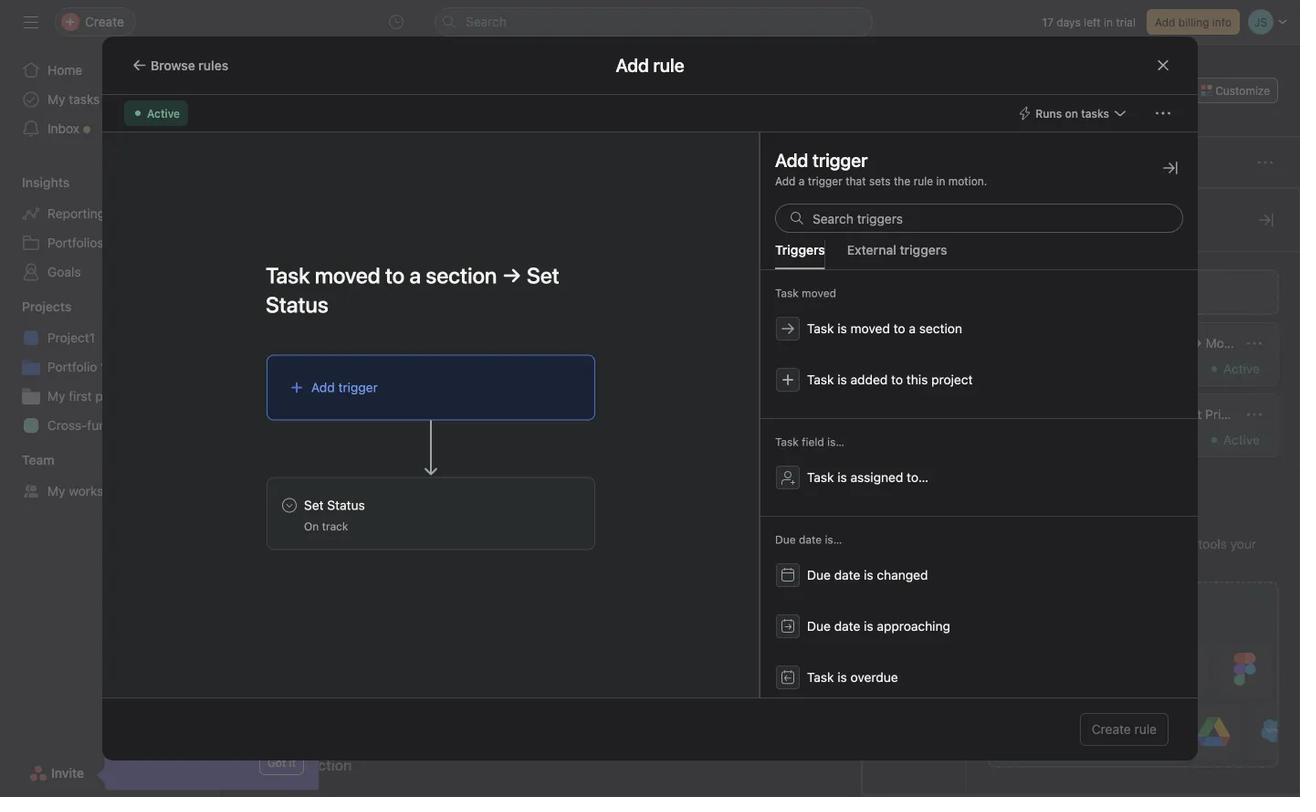 Task type: locate. For each thing, give the bounding box(es) containing it.
task for task field is…
[[776, 436, 799, 449]]

date inside popup button
[[835, 619, 861, 634]]

3 add task… from the top
[[293, 551, 355, 566]]

date inside popup button
[[835, 568, 861, 583]]

completed checkbox up completed icon
[[266, 364, 288, 386]]

is…
[[828, 436, 845, 449], [825, 534, 843, 546]]

0 vertical spatial customize
[[1216, 84, 1271, 97]]

js up runs
[[1037, 84, 1050, 97]]

moved for task moved
[[802, 287, 837, 300]]

task for task is overdue
[[808, 670, 835, 685]]

my up inbox
[[48, 92, 65, 107]]

add task… button up 'draft project brief' text box
[[293, 281, 355, 301]]

rule right 'create'
[[1135, 722, 1158, 737]]

1 horizontal spatial the
[[1053, 557, 1072, 572]]

2 vertical spatial add task… button
[[293, 549, 355, 569]]

is left approaching
[[864, 619, 874, 634]]

a down the task is added to this project → move task to a c
[[1111, 407, 1118, 422]]

1 horizontal spatial customize
[[1216, 84, 1271, 97]]

doing button
[[271, 502, 311, 534]]

is inside task is added to this project popup button
[[838, 372, 848, 387]]

is up john
[[838, 321, 848, 336]]

date for due date is…
[[799, 534, 822, 546]]

0 horizontal spatial set
[[304, 498, 324, 513]]

add task… up set status
[[293, 466, 355, 481]]

customize up rule menu tabs tab list
[[988, 209, 1076, 231]]

on
[[1066, 107, 1079, 120]]

task moved to a section → set priority
[[1022, 407, 1248, 422]]

0 vertical spatial moved
[[802, 287, 837, 300]]

added left 2
[[851, 372, 888, 387]]

add task… inside "header to do" tree grid
[[293, 466, 355, 481]]

1 vertical spatial project
[[932, 372, 973, 387]]

task up task is added to this project popup button
[[1022, 336, 1049, 351]]

is left the smith
[[838, 372, 848, 387]]

project for task is added to this project
[[932, 372, 973, 387]]

oct
[[915, 369, 934, 381]]

0 vertical spatial add task… button
[[293, 281, 355, 301]]

2 vertical spatial moved
[[1053, 407, 1092, 422]]

my inside teams element
[[48, 484, 65, 499]]

0 horizontal spatial section
[[302, 757, 352, 774]]

js
[[1037, 84, 1050, 97], [811, 369, 824, 381]]

is… for due date is…
[[825, 534, 843, 546]]

1 completed checkbox from the top
[[266, 364, 288, 386]]

john smith
[[832, 369, 890, 381]]

rule
[[914, 174, 934, 187], [1135, 722, 1158, 737]]

due inside due date is approaching popup button
[[808, 619, 831, 634]]

add task… button inside "header to do" tree grid
[[293, 464, 355, 484]]

add task… for third add task… row from the bottom
[[293, 283, 355, 298]]

due date is approaching
[[808, 619, 951, 634]]

the down the integrated
[[1053, 557, 1072, 572]]

tasks inside dropdown button
[[1082, 107, 1110, 120]]

2 my from the top
[[48, 389, 65, 404]]

add task… row
[[220, 273, 1301, 308], [220, 457, 1301, 491], [220, 541, 1301, 576]]

due for due date is changed
[[808, 568, 831, 583]]

to inside task is moved to a section popup button
[[894, 321, 906, 336]]

create
[[1092, 722, 1132, 737]]

add task…
[[293, 283, 355, 298], [293, 466, 355, 481], [293, 551, 355, 566]]

Completed checkbox
[[266, 364, 288, 386], [266, 397, 288, 419]]

0 horizontal spatial js
[[811, 369, 824, 381]]

1 vertical spatial this
[[907, 372, 929, 387]]

0 vertical spatial trigger
[[808, 174, 843, 187]]

0 horizontal spatial in
[[200, 721, 210, 736]]

0 horizontal spatial moved
[[802, 287, 837, 300]]

1 horizontal spatial rule
[[1135, 722, 1158, 737]]

the right "sets"
[[894, 174, 911, 187]]

task
[[776, 287, 799, 300], [808, 321, 835, 336], [1022, 336, 1049, 351], [808, 372, 835, 387], [1022, 407, 1049, 422], [776, 436, 799, 449], [808, 470, 835, 485], [903, 633, 926, 646], [808, 670, 835, 685]]

project inside task is added to this project popup button
[[932, 372, 973, 387]]

trial
[[1117, 16, 1136, 28]]

date for due date is approaching
[[835, 619, 861, 634]]

1 horizontal spatial trigger
[[808, 174, 843, 187]]

row containing assignee
[[220, 188, 1301, 222]]

1 vertical spatial completed checkbox
[[266, 397, 288, 419]]

apps
[[988, 509, 1024, 527]]

add task… for 3rd add task… row
[[293, 551, 355, 566]]

0 horizontal spatial project
[[149, 418, 191, 433]]

1 vertical spatial is…
[[825, 534, 843, 546]]

2
[[897, 365, 904, 377]]

is inside task is overdue popup button
[[838, 670, 848, 685]]

due date is changed button
[[765, 552, 1195, 599]]

add trigger add a trigger that sets the rule in motion.
[[776, 149, 988, 187]]

1 horizontal spatial moved
[[851, 321, 891, 336]]

priority up rule menu tabs tab list
[[1024, 199, 1061, 212]]

is… for task field is…
[[828, 436, 845, 449]]

my first portfolio link
[[11, 382, 208, 411]]

js left john
[[811, 369, 824, 381]]

added inside popup button
[[851, 372, 888, 387]]

1 vertical spatial js
[[811, 369, 824, 381]]

priority
[[1024, 199, 1061, 212], [1206, 407, 1248, 422]]

0 horizontal spatial customize
[[988, 209, 1076, 231]]

add trigger
[[776, 149, 868, 170]]

workflows
[[1085, 537, 1145, 552]]

1 vertical spatial the
[[1176, 537, 1195, 552]]

0 vertical spatial the
[[894, 174, 911, 187]]

due date
[[915, 199, 962, 212]]

task inside task templates
[[903, 633, 926, 646]]

active inside button
[[147, 107, 180, 120]]

completed checkbox down completed image
[[266, 397, 288, 419]]

1 vertical spatial →
[[1168, 407, 1179, 422]]

rule up the due date
[[914, 174, 934, 187]]

0 horizontal spatial the
[[894, 174, 911, 187]]

a down add trigger
[[799, 174, 805, 187]]

1 horizontal spatial →
[[1192, 336, 1203, 351]]

plan
[[194, 418, 219, 433]]

is… up "due date is changed" in the bottom of the page
[[825, 534, 843, 546]]

2 vertical spatial my
[[48, 484, 65, 499]]

is for task is added to this project → move task to a c
[[1053, 336, 1062, 351]]

my tasks
[[48, 92, 100, 107]]

rule inside add trigger add a trigger that sets the rule in motion.
[[914, 174, 934, 187]]

john
[[832, 369, 857, 381]]

is left "assigned" at the right of page
[[838, 470, 848, 485]]

2 completed checkbox from the top
[[266, 397, 288, 419]]

→ down the task is added to this project → move task to a c
[[1168, 407, 1179, 422]]

schedule kickoff meeting cell
[[220, 391, 799, 425]]

tasks down home
[[69, 92, 100, 107]]

task down field
[[808, 470, 835, 485]]

0 horizontal spatial tasks
[[69, 92, 100, 107]]

trigger inside add trigger add a trigger that sets the rule in motion.
[[808, 174, 843, 187]]

this
[[1122, 336, 1143, 351], [907, 372, 929, 387]]

date up "due date is changed" in the bottom of the page
[[799, 534, 822, 546]]

portfolio 1
[[48, 359, 107, 375]]

the right with
[[1176, 537, 1195, 552]]

2 vertical spatial the
[[1053, 557, 1072, 572]]

my tasks link
[[11, 85, 208, 114]]

add task… up 'draft project brief' text box
[[293, 283, 355, 298]]

js inside js button
[[1037, 84, 1050, 97]]

0 vertical spatial status
[[1133, 199, 1166, 212]]

2 horizontal spatial in
[[1105, 16, 1114, 28]]

0 vertical spatial add task… row
[[220, 273, 1301, 308]]

2 vertical spatial task…
[[320, 551, 355, 566]]

1 vertical spatial add task…
[[293, 466, 355, 481]]

completed checkbox inside draft project brief cell
[[266, 364, 288, 386]]

2 add task… button from the top
[[293, 464, 355, 484]]

due for due date is…
[[776, 534, 796, 546]]

my down team
[[48, 484, 65, 499]]

home
[[48, 63, 82, 78]]

task is moved to a section button
[[765, 305, 1195, 353]]

→ left move
[[1192, 336, 1203, 351]]

rules
[[907, 365, 932, 377]]

field
[[802, 436, 825, 449]]

2 vertical spatial project
[[149, 418, 191, 433]]

1 vertical spatial added
[[851, 372, 888, 387]]

2 vertical spatial add task…
[[293, 551, 355, 566]]

0 vertical spatial project
[[1147, 336, 1188, 351]]

task…
[[320, 283, 355, 298], [320, 466, 355, 481], [320, 551, 355, 566]]

to inside "invite a teammate to start collaborating in asana got it"
[[228, 701, 240, 716]]

task left the smith
[[808, 372, 835, 387]]

date for due date
[[939, 199, 962, 212]]

3 task… from the top
[[320, 551, 355, 566]]

is for task is assigned to…
[[838, 470, 848, 485]]

draft project brief cell
[[220, 358, 799, 392]]

oct 20 – 24
[[915, 369, 977, 381]]

hide sidebar image
[[24, 15, 38, 29]]

cell
[[907, 424, 1017, 458]]

task… up 'draft project brief' text box
[[320, 283, 355, 298]]

is up task is added to this project popup button
[[1053, 336, 1062, 351]]

1 vertical spatial add task… row
[[220, 457, 1301, 491]]

doing
[[271, 509, 311, 527]]

task up templates
[[903, 633, 926, 646]]

date up task is overdue on the right bottom of the page
[[835, 619, 861, 634]]

1 horizontal spatial in
[[937, 174, 946, 187]]

this inside popup button
[[907, 372, 929, 387]]

trigger down add trigger
[[808, 174, 843, 187]]

1 vertical spatial moved
[[851, 321, 891, 336]]

section up 20
[[920, 321, 963, 336]]

0 vertical spatial in
[[1105, 16, 1114, 28]]

2 add task… from the top
[[293, 466, 355, 481]]

to for task is moved to a section
[[894, 321, 906, 336]]

0 vertical spatial js
[[1037, 84, 1050, 97]]

1 add task… button from the top
[[293, 281, 355, 301]]

info
[[1213, 16, 1232, 28]]

priority down move
[[1206, 407, 1248, 422]]

left
[[1084, 16, 1101, 28]]

header to do tree grid
[[220, 358, 1301, 491]]

3 add task… button from the top
[[293, 549, 355, 569]]

1 horizontal spatial invite
[[120, 701, 151, 716]]

reporting link
[[11, 199, 208, 228]]

status up track
[[327, 498, 365, 513]]

add billing info button
[[1147, 9, 1241, 35]]

task is assigned to…
[[808, 470, 929, 485]]

my left first
[[48, 389, 65, 404]]

1 vertical spatial set
[[304, 498, 324, 513]]

date
[[939, 199, 962, 212], [799, 534, 822, 546], [835, 568, 861, 583], [835, 619, 861, 634]]

days
[[1057, 16, 1081, 28]]

due date is changed
[[808, 568, 929, 583]]

add task… button down on track
[[293, 549, 355, 569]]

1 vertical spatial status
[[327, 498, 365, 513]]

0 vertical spatial is…
[[828, 436, 845, 449]]

status
[[1133, 199, 1166, 212], [327, 498, 365, 513]]

0 vertical spatial section
[[920, 321, 963, 336]]

cross-
[[48, 418, 87, 433]]

0 vertical spatial my
[[48, 92, 65, 107]]

0 vertical spatial rule
[[914, 174, 934, 187]]

status down close side pane image
[[1133, 199, 1166, 212]]

1 horizontal spatial priority
[[1206, 407, 1248, 422]]

2 vertical spatial add task… row
[[220, 541, 1301, 576]]

is inside task is assigned to… popup button
[[838, 470, 848, 485]]

date down due date is…
[[835, 568, 861, 583]]

c
[[1296, 336, 1301, 351]]

0 vertical spatial added
[[1066, 336, 1103, 351]]

Search triggers text field
[[776, 204, 1184, 233]]

in up the due date
[[937, 174, 946, 187]]

add trigger
[[312, 380, 378, 395]]

browse rules button
[[124, 53, 237, 78]]

due inside row
[[915, 199, 936, 212]]

0 horizontal spatial added
[[851, 372, 888, 387]]

overdue
[[851, 670, 899, 685]]

0 vertical spatial invite
[[120, 701, 151, 716]]

section right it
[[302, 757, 352, 774]]

0 vertical spatial add task…
[[293, 283, 355, 298]]

task down triggers
[[776, 287, 799, 300]]

in right left
[[1105, 16, 1114, 28]]

is left "overdue"
[[838, 670, 848, 685]]

customize down the info
[[1216, 84, 1271, 97]]

a left the 'c'
[[1285, 336, 1292, 351]]

is inside task is moved to a section popup button
[[838, 321, 848, 336]]

task for task is added to this project
[[808, 372, 835, 387]]

project1
[[48, 330, 95, 345]]

row
[[220, 188, 1301, 222], [242, 221, 1279, 223], [220, 358, 1301, 392], [220, 391, 1301, 425], [220, 424, 1301, 458], [220, 626, 1301, 661], [220, 711, 1301, 745]]

insights button
[[0, 174, 70, 192]]

0 horizontal spatial trigger
[[339, 380, 378, 395]]

is for task is moved to a section
[[838, 321, 848, 336]]

0 horizontal spatial invite
[[51, 766, 84, 781]]

in inside add trigger add a trigger that sets the rule in motion.
[[937, 174, 946, 187]]

task down 'task moved'
[[808, 321, 835, 336]]

2 horizontal spatial section
[[1121, 407, 1165, 422]]

down arrow image
[[425, 421, 438, 476]]

1 my from the top
[[48, 92, 65, 107]]

1 vertical spatial rule
[[1135, 722, 1158, 737]]

active
[[147, 107, 180, 120], [1224, 361, 1261, 376], [1224, 433, 1261, 448]]

my workspace
[[48, 484, 132, 499]]

0 vertical spatial active
[[147, 107, 180, 120]]

track
[[322, 520, 348, 533]]

1 horizontal spatial project
[[932, 372, 973, 387]]

add task… button
[[293, 281, 355, 301], [293, 464, 355, 484], [293, 549, 355, 569]]

trigger up the schedule kickoff meeting text field
[[339, 380, 378, 395]]

2 vertical spatial section
[[302, 757, 352, 774]]

1 vertical spatial task…
[[320, 466, 355, 481]]

a inside "invite a teammate to start collaborating in asana got it"
[[155, 701, 162, 716]]

date for due date is changed
[[835, 568, 861, 583]]

in down teammate
[[200, 721, 210, 736]]

this up task moved to a section → set priority
[[1122, 336, 1143, 351]]

1 vertical spatial add task… button
[[293, 464, 355, 484]]

triggers
[[900, 243, 948, 258]]

integrated
[[1021, 537, 1082, 552]]

added
[[1066, 336, 1103, 351], [851, 372, 888, 387]]

invite inside invite button
[[51, 766, 84, 781]]

task… up set status
[[320, 466, 355, 481]]

0 horizontal spatial priority
[[1024, 199, 1061, 212]]

portfolios link
[[11, 228, 208, 258]]

tasks right "on" on the top
[[1082, 107, 1110, 120]]

Draft project brief text field
[[289, 366, 403, 384]]

1 vertical spatial invite
[[51, 766, 84, 781]]

1 horizontal spatial section
[[920, 321, 963, 336]]

to inside task is added to this project popup button
[[892, 372, 904, 387]]

moved for task moved to a section → set priority
[[1053, 407, 1092, 422]]

set down the task is added to this project → move task to a c
[[1183, 407, 1203, 422]]

workspace
[[69, 484, 132, 499]]

None text field
[[297, 61, 545, 94]]

a up collaborating
[[155, 701, 162, 716]]

is
[[838, 321, 848, 336], [1053, 336, 1062, 351], [838, 372, 848, 387], [838, 470, 848, 485], [864, 568, 874, 583], [864, 619, 874, 634], [838, 670, 848, 685]]

a up 2 rules
[[909, 321, 916, 336]]

due inside due date is changed popup button
[[808, 568, 831, 583]]

0 vertical spatial completed checkbox
[[266, 364, 288, 386]]

my for my workspace
[[48, 484, 65, 499]]

1 horizontal spatial js
[[1037, 84, 1050, 97]]

2 vertical spatial in
[[200, 721, 210, 736]]

2 horizontal spatial project
[[1147, 336, 1188, 351]]

1 horizontal spatial tasks
[[1082, 107, 1110, 120]]

date inside row
[[939, 199, 962, 212]]

2 horizontal spatial moved
[[1053, 407, 1092, 422]]

your
[[1231, 537, 1257, 552]]

invite inside "invite a teammate to start collaborating in asana got it"
[[120, 701, 151, 716]]

billing
[[1179, 16, 1210, 28]]

is left changed
[[864, 568, 874, 583]]

portfolio
[[48, 359, 97, 375]]

tasks inside global element
[[69, 92, 100, 107]]

0 horizontal spatial rule
[[914, 174, 934, 187]]

0 horizontal spatial →
[[1168, 407, 1179, 422]]

invite for invite
[[51, 766, 84, 781]]

3 my from the top
[[48, 484, 65, 499]]

uses
[[1021, 557, 1049, 572]]

task for task templates
[[903, 633, 926, 646]]

1 horizontal spatial added
[[1066, 336, 1103, 351]]

1 horizontal spatial this
[[1122, 336, 1143, 351]]

to for task is added to this project
[[892, 372, 904, 387]]

js inside row
[[811, 369, 824, 381]]

0 vertical spatial this
[[1122, 336, 1143, 351]]

1 vertical spatial my
[[48, 389, 65, 404]]

0 vertical spatial task…
[[320, 283, 355, 298]]

0 horizontal spatial this
[[907, 372, 929, 387]]

this for task is added to this project
[[907, 372, 929, 387]]

1 horizontal spatial status
[[1133, 199, 1166, 212]]

section down the task is added to this project → move task to a c
[[1121, 407, 1165, 422]]

this right 2
[[907, 372, 929, 387]]

completed checkbox inside schedule kickoff meeting cell
[[266, 397, 288, 419]]

project
[[1147, 336, 1188, 351], [932, 372, 973, 387], [149, 418, 191, 433]]

task left field
[[776, 436, 799, 449]]

task for task moved
[[776, 287, 799, 300]]

added up task moved to a section → set priority
[[1066, 336, 1103, 351]]

task down task is added to this project popup button
[[1022, 407, 1049, 422]]

the inside add trigger add a trigger that sets the rule in motion.
[[894, 174, 911, 187]]

my inside global element
[[48, 92, 65, 107]]

set up on
[[304, 498, 324, 513]]

row containing js
[[220, 358, 1301, 392]]

task left "overdue"
[[808, 670, 835, 685]]

task… down track
[[320, 551, 355, 566]]

my inside projects element
[[48, 389, 65, 404]]

2 horizontal spatial the
[[1176, 537, 1195, 552]]

the
[[894, 174, 911, 187], [1176, 537, 1195, 552], [1053, 557, 1072, 572]]

1 vertical spatial customize
[[988, 209, 1076, 231]]

1 add task… row from the top
[[220, 273, 1301, 308]]

add rule
[[616, 54, 685, 76]]

task templates
[[889, 633, 940, 662]]

1
[[101, 359, 107, 375]]

0 vertical spatial priority
[[1024, 199, 1061, 212]]

2 task… from the top
[[320, 466, 355, 481]]

add task… button up set status
[[293, 464, 355, 484]]

add task… down on track
[[293, 551, 355, 566]]

1 add task… from the top
[[293, 283, 355, 298]]

is… right field
[[828, 436, 845, 449]]

task is added to this project → move task to a c
[[1022, 336, 1301, 351]]

a
[[799, 174, 805, 187], [909, 321, 916, 336], [1285, 336, 1292, 351], [1111, 407, 1118, 422], [155, 701, 162, 716]]

date down motion.
[[939, 199, 962, 212]]

to for invite a teammate to start collaborating in asana got it
[[228, 701, 240, 716]]

0 vertical spatial set
[[1183, 407, 1203, 422]]

add task… button for third add task… row from the bottom
[[293, 281, 355, 301]]

active button
[[124, 100, 188, 126]]

1 vertical spatial in
[[937, 174, 946, 187]]

to
[[894, 321, 906, 336], [1106, 336, 1118, 351], [1270, 336, 1282, 351], [892, 372, 904, 387], [1096, 407, 1108, 422], [228, 701, 240, 716]]

1 vertical spatial active
[[1224, 361, 1261, 376]]



Task type: describe. For each thing, give the bounding box(es) containing it.
functional
[[87, 418, 146, 433]]

task for task moved to a section → set priority
[[1022, 407, 1049, 422]]

most.
[[1075, 557, 1108, 572]]

is inside due date is approaching popup button
[[864, 619, 874, 634]]

that
[[846, 174, 867, 187]]

search list box
[[435, 7, 873, 37]]

project1 link
[[11, 323, 208, 353]]

a inside popup button
[[909, 321, 916, 336]]

external
[[848, 243, 897, 258]]

17 days left in trial
[[1043, 16, 1136, 28]]

1 task… from the top
[[320, 283, 355, 298]]

task is added to this project button
[[765, 356, 1195, 404]]

a inside add trigger add a trigger that sets the rule in motion.
[[799, 174, 805, 187]]

share timeline with teammates cell
[[220, 424, 799, 458]]

status inside row
[[1133, 199, 1166, 212]]

invite a teammate to start collaborating in asana tooltip
[[100, 688, 319, 790]]

goals
[[48, 264, 81, 280]]

my for my tasks
[[48, 92, 65, 107]]

customize button
[[1193, 78, 1279, 103]]

projects element
[[0, 291, 219, 444]]

external triggers
[[848, 243, 948, 258]]

completed checkbox for the schedule kickoff meeting text field
[[266, 397, 288, 419]]

runs on tasks button
[[1010, 100, 1136, 126]]

browse rules
[[151, 58, 229, 73]]

task is assigned to… button
[[765, 454, 1195, 502]]

Add a name for this rule text field
[[254, 254, 596, 326]]

global element
[[0, 45, 219, 154]]

changed
[[877, 568, 929, 583]]

triggers
[[776, 243, 826, 258]]

in inside "invite a teammate to start collaborating in asana got it"
[[200, 721, 210, 736]]

add inside add trigger add a trigger that sets the rule in motion.
[[776, 174, 796, 187]]

added for task is added to this project
[[851, 372, 888, 387]]

1 horizontal spatial set
[[1183, 407, 1203, 422]]

on
[[304, 520, 319, 533]]

completed image
[[266, 397, 288, 419]]

2 vertical spatial active
[[1224, 433, 1261, 448]]

sets
[[870, 174, 891, 187]]

collaborating
[[120, 721, 197, 736]]

due date is…
[[776, 534, 843, 546]]

add section
[[271, 757, 352, 774]]

customize inside dropdown button
[[1216, 84, 1271, 97]]

project for task is added to this project → move task to a c
[[1147, 336, 1188, 351]]

insights element
[[0, 166, 219, 291]]

1 vertical spatial priority
[[1206, 407, 1248, 422]]

approaching
[[877, 619, 951, 634]]

assignee
[[807, 199, 854, 212]]

search button
[[435, 7, 873, 37]]

rule menu tabs tab list
[[761, 240, 1199, 270]]

section inside popup button
[[920, 321, 963, 336]]

17
[[1043, 16, 1054, 28]]

task for task is moved to a section
[[808, 321, 835, 336]]

runs on tasks
[[1036, 107, 1110, 120]]

got
[[268, 756, 286, 769]]

templates
[[889, 650, 940, 662]]

portfolio
[[95, 389, 145, 404]]

insights
[[22, 175, 70, 190]]

priority inside row
[[1024, 199, 1061, 212]]

2 add task… row from the top
[[220, 457, 1301, 491]]

first
[[69, 389, 92, 404]]

2 rules
[[897, 365, 932, 377]]

close this dialog image
[[1157, 58, 1171, 73]]

task is moved to a section
[[808, 321, 963, 336]]

add inside "header to do" tree grid
[[293, 466, 317, 481]]

share button
[[1117, 78, 1178, 103]]

inbox
[[48, 121, 80, 136]]

task is added to this project
[[808, 372, 973, 387]]

cross-functional project plan
[[48, 418, 219, 433]]

20
[[937, 369, 951, 381]]

with
[[1148, 537, 1173, 552]]

projects button
[[0, 298, 72, 316]]

task for task is added to this project → move task to a c
[[1022, 336, 1049, 351]]

add task… for 2nd add task… row from the bottom of the page
[[293, 466, 355, 481]]

is for task is added to this project
[[838, 372, 848, 387]]

due for due date is approaching
[[808, 619, 831, 634]]

add section button
[[242, 749, 359, 782]]

is inside due date is changed popup button
[[864, 568, 874, 583]]

due for due date
[[915, 199, 936, 212]]

add task… button for 2nd add task… row from the bottom of the page
[[293, 464, 355, 484]]

move
[[1207, 336, 1238, 351]]

1 vertical spatial trigger
[[339, 380, 378, 395]]

build
[[988, 537, 1018, 552]]

moved inside task is moved to a section popup button
[[851, 321, 891, 336]]

is for task is overdue
[[838, 670, 848, 685]]

cell inside "header to do" tree grid
[[907, 424, 1017, 458]]

0 horizontal spatial status
[[327, 498, 365, 513]]

add task… button for 3rd add task… row
[[293, 549, 355, 569]]

search
[[466, 14, 507, 29]]

my workspace link
[[11, 477, 208, 506]]

0 vertical spatial →
[[1192, 336, 1203, 351]]

task is overdue button
[[765, 654, 1195, 702]]

team button
[[0, 451, 54, 470]]

invite a teammate to start collaborating in asana got it
[[120, 701, 296, 769]]

home link
[[11, 56, 208, 85]]

Share timeline with teammates text field
[[289, 432, 479, 450]]

set status
[[304, 498, 365, 513]]

close details image
[[1260, 213, 1274, 227]]

asana
[[214, 721, 250, 736]]

Schedule kickoff meeting text field
[[289, 399, 447, 417]]

team
[[22, 453, 54, 468]]

task… inside "header to do" tree grid
[[320, 466, 355, 481]]

invite for invite a teammate to start collaborating in asana got it
[[120, 701, 151, 716]]

motion.
[[949, 174, 988, 187]]

section inside button
[[302, 757, 352, 774]]

on track
[[304, 520, 348, 533]]

share
[[1140, 84, 1170, 97]]

teams element
[[0, 444, 219, 510]]

added for task is added to this project → move task to a c
[[1066, 336, 1103, 351]]

this for task is added to this project → move task to a c
[[1122, 336, 1143, 351]]

start
[[243, 701, 270, 716]]

portfolio 1 link
[[11, 353, 208, 382]]

teammate
[[165, 701, 224, 716]]

assigned
[[851, 470, 904, 485]]

completed checkbox for 'draft project brief' text box
[[266, 364, 288, 386]]

completed image
[[266, 364, 288, 386]]

to for task is added to this project → move task to a c
[[1106, 336, 1118, 351]]

close side pane image
[[1164, 161, 1179, 175]]

invite button
[[17, 757, 96, 790]]

goals link
[[11, 258, 208, 287]]

task is overdue
[[808, 670, 899, 685]]

3 add task… row from the top
[[220, 541, 1301, 576]]

project inside cross-functional project plan "link"
[[149, 418, 191, 433]]

tools
[[1199, 537, 1228, 552]]

build integrated workflows with the tools your team uses the most.
[[988, 537, 1257, 572]]

task for task is assigned to…
[[808, 470, 835, 485]]

inbox link
[[11, 114, 208, 143]]

team
[[988, 557, 1018, 572]]

1 vertical spatial section
[[1121, 407, 1165, 422]]

rule inside button
[[1135, 722, 1158, 737]]

projects
[[22, 299, 72, 314]]

task moved
[[776, 287, 837, 300]]

my for my first portfolio
[[48, 389, 65, 404]]



Task type: vqa. For each thing, say whether or not it's contained in the screenshot.
A
yes



